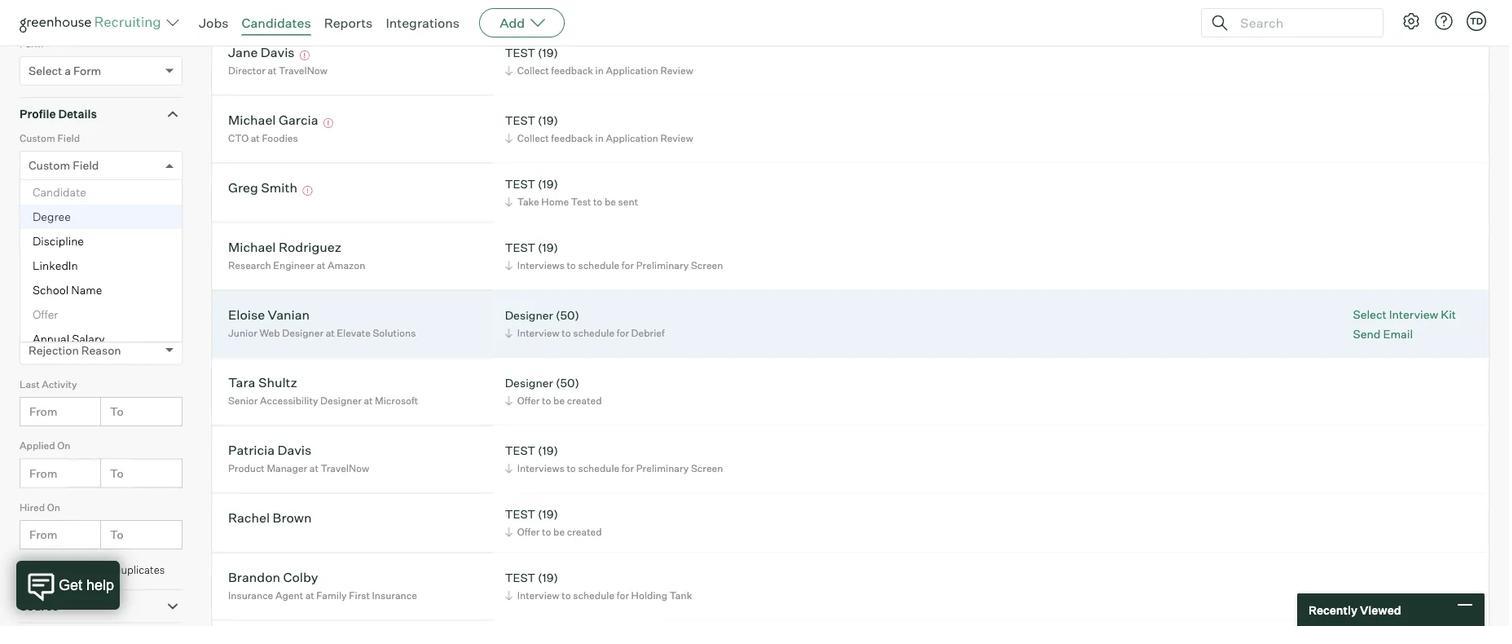 Task type: describe. For each thing, give the bounding box(es) containing it.
at down 'jane davis' link
[[268, 65, 277, 77]]

senior
[[228, 395, 258, 407]]

amazon
[[328, 259, 366, 272]]

applied
[[20, 440, 55, 452]]

michael garcia
[[228, 112, 318, 128]]

select
[[29, 64, 62, 78]]

for inside test (19) interview to schedule for holding tank
[[617, 590, 629, 602]]

0 vertical spatial tag
[[69, 193, 86, 206]]

2 review from the top
[[661, 132, 694, 144]]

designer inside eloise vanian junior web designer at elevate solutions
[[282, 327, 324, 339]]

Search text field
[[1237, 11, 1369, 35]]

greg smith has been in take home test for more than 7 days image
[[300, 186, 315, 196]]

1 application from the top
[[606, 65, 659, 77]]

from for hired
[[29, 528, 57, 542]]

(50) for designer (50) interview to schedule for debrief
[[556, 308, 580, 322]]

interview to schedule for debrief link
[[503, 325, 669, 341]]

be for (50)
[[554, 395, 565, 407]]

product
[[228, 462, 265, 475]]

1 insurance from the left
[[228, 590, 273, 602]]

1 feedback from the top
[[551, 65, 593, 77]]

rachel
[[228, 510, 270, 526]]

recently viewed
[[1309, 603, 1402, 617]]

test
[[571, 196, 591, 208]]

rachel brown link
[[228, 510, 312, 528]]

collect feedback in application review link for garcia
[[503, 131, 698, 146]]

from for last
[[29, 404, 57, 419]]

greg
[[228, 179, 258, 196]]

to up test (19) offer to be created
[[567, 462, 576, 475]]

td
[[1470, 15, 1484, 26]]

colby
[[283, 569, 318, 585]]

annual
[[33, 332, 69, 346]]

rachel brown
[[228, 510, 312, 526]]

preliminary for michael rodriguez
[[636, 259, 689, 272]]

last
[[20, 378, 40, 390]]

on for hired on
[[47, 501, 60, 513]]

2 in from the top
[[596, 132, 604, 144]]

tara shultz senior accessibility designer at microsoft
[[228, 374, 418, 407]]

interview to schedule for holding tank link
[[503, 588, 696, 603]]

foodies
[[262, 132, 298, 144]]

offer for designer
[[517, 395, 540, 407]]

1 vertical spatial custom field
[[29, 158, 99, 173]]

0 vertical spatial status
[[20, 255, 49, 267]]

2 feedback from the top
[[551, 132, 593, 144]]

a
[[65, 64, 71, 78]]

eloise vanian link
[[228, 307, 310, 325]]

degree option
[[20, 205, 182, 229]]

1 horizontal spatial form
[[73, 64, 101, 78]]

shultz
[[258, 374, 297, 391]]

0 vertical spatial travelnow
[[279, 65, 328, 77]]

0 vertical spatial form
[[20, 37, 44, 49]]

interview for colby
[[517, 590, 560, 602]]

potential
[[69, 563, 112, 576]]

interviews to schedule for preliminary screen link for rodriguez
[[503, 258, 727, 273]]

test for take home test to be sent link
[[505, 177, 536, 191]]

tara shultz link
[[228, 374, 297, 393]]

reports
[[324, 15, 373, 31]]

jane davis has been in application review for more than 5 days image
[[298, 51, 312, 60]]

(19) inside test (19) offer to be created
[[538, 507, 558, 521]]

(19) inside test (19) take home test to be sent
[[538, 177, 558, 191]]

duplicates
[[115, 563, 165, 576]]

for inside the designer (50) interview to schedule for debrief
[[617, 327, 629, 339]]

michael garcia link
[[228, 112, 318, 131]]

from for applied
[[29, 466, 57, 480]]

on for applied on
[[57, 440, 70, 452]]

holding
[[631, 590, 668, 602]]

integrations
[[386, 15, 460, 31]]

test (19) interviews to schedule for preliminary screen for rodriguez
[[505, 240, 723, 272]]

interviews for michael rodriguez
[[517, 259, 565, 272]]

manager
[[267, 462, 307, 475]]

1 review from the top
[[661, 65, 694, 77]]

cto at foodies
[[228, 132, 298, 144]]

pending
[[40, 10, 80, 23]]

salary
[[72, 332, 105, 346]]

school name
[[33, 283, 102, 297]]

1 vertical spatial reason
[[81, 343, 121, 357]]

linkedin
[[33, 259, 78, 273]]

interviews to schedule for preliminary screen link for davis
[[503, 461, 727, 476]]

michael for michael rodriguez research engineer at amazon
[[228, 239, 276, 255]]

0 vertical spatial custom
[[20, 132, 55, 144]]

patricia
[[228, 442, 275, 458]]

screen for patricia davis
[[691, 462, 723, 475]]

add
[[500, 15, 525, 31]]

screen for michael rodriguez
[[691, 259, 723, 272]]

to for applied on
[[110, 466, 124, 480]]

solutions
[[373, 327, 416, 339]]

first
[[349, 590, 370, 602]]

greg smith
[[228, 179, 297, 196]]

take home test to be sent link
[[503, 194, 642, 210]]

0 vertical spatial rejection reason
[[20, 316, 99, 329]]

1 vertical spatial status
[[29, 281, 63, 296]]

junior
[[228, 327, 257, 339]]

to up the designer (50) interview to schedule for debrief
[[567, 259, 576, 272]]

jobs
[[199, 15, 229, 31]]

schedule up test (19) offer to be created
[[578, 462, 620, 475]]

1 vertical spatial field
[[73, 158, 99, 173]]

candidate inside list box
[[33, 185, 86, 199]]

to for hired on
[[110, 528, 124, 542]]

at inside brandon colby insurance agent at family first insurance
[[305, 590, 314, 602]]

collect feedback in application review link for davis
[[503, 63, 698, 78]]

cto
[[228, 132, 249, 144]]

web
[[260, 327, 280, 339]]

2 test (19) collect feedback in application review from the top
[[505, 113, 694, 144]]

at inside tara shultz senior accessibility designer at microsoft
[[364, 395, 373, 407]]

interviews for patricia davis
[[517, 462, 565, 475]]

rodriguez
[[279, 239, 342, 255]]

be inside test (19) take home test to be sent
[[605, 196, 616, 208]]

2 collect from the top
[[517, 132, 549, 144]]

home
[[542, 196, 569, 208]]

patricia davis product manager at travelnow
[[228, 442, 369, 475]]

integrations link
[[386, 15, 460, 31]]

2 application from the top
[[606, 132, 659, 144]]

elevate
[[337, 327, 371, 339]]

smith
[[261, 179, 297, 196]]

candidates
[[242, 15, 311, 31]]

designer inside the designer (50) interview to schedule for debrief
[[505, 308, 553, 322]]

activity
[[42, 378, 77, 390]]

profile
[[20, 107, 56, 121]]

created for (19)
[[567, 526, 602, 538]]

davis for patricia
[[278, 442, 312, 458]]

accessibility
[[260, 395, 318, 407]]

viewed
[[1360, 603, 1402, 617]]

at right cto
[[251, 132, 260, 144]]

test (19) interviews to schedule for preliminary screen for davis
[[505, 443, 723, 475]]

1 vertical spatial rejection reason
[[29, 343, 121, 357]]

michael rodriguez research engineer at amazon
[[228, 239, 366, 272]]

1 collect from the top
[[517, 65, 549, 77]]

designer inside designer (50) offer to be created
[[505, 376, 553, 390]]

test (19) offer to be created
[[505, 507, 602, 538]]

profile details
[[20, 107, 97, 121]]

form element
[[20, 36, 183, 97]]

4 (19) from the top
[[538, 240, 558, 254]]

show potential duplicates
[[40, 563, 165, 576]]

garcia
[[279, 112, 318, 128]]

details
[[58, 107, 97, 121]]

school
[[33, 283, 69, 297]]

annual salary
[[33, 332, 105, 346]]

to inside the designer (50) interview to schedule for debrief
[[562, 327, 571, 339]]

brandon colby link
[[228, 569, 318, 588]]

brandon
[[228, 569, 280, 585]]



Task type: vqa. For each thing, say whether or not it's contained in the screenshot.
Candidate Tag
yes



Task type: locate. For each thing, give the bounding box(es) containing it.
designer (50) offer to be created
[[505, 376, 602, 407]]

(50) up interview to schedule for debrief link
[[556, 308, 580, 322]]

offer to be created link down interview to schedule for debrief link
[[503, 393, 606, 409]]

annual salary option
[[20, 327, 182, 352]]

1 vertical spatial collect feedback in application review link
[[503, 131, 698, 146]]

interviews down take
[[517, 259, 565, 272]]

1 interviews to schedule for preliminary screen link from the top
[[503, 258, 727, 273]]

0 vertical spatial field
[[57, 132, 80, 144]]

2 screen from the top
[[691, 462, 723, 475]]

created
[[567, 395, 602, 407], [567, 526, 602, 538]]

microsoft
[[375, 395, 418, 407]]

offer
[[33, 307, 58, 322], [517, 395, 540, 407], [517, 526, 540, 538]]

tara
[[228, 374, 255, 391]]

1 vertical spatial in
[[596, 132, 604, 144]]

created inside designer (50) offer to be created
[[567, 395, 602, 407]]

0 vertical spatial created
[[567, 395, 602, 407]]

2 (50) from the top
[[556, 376, 580, 390]]

3 to from the top
[[110, 528, 124, 542]]

custom up degree
[[29, 158, 70, 173]]

7 (19) from the top
[[538, 570, 558, 585]]

to down interview to schedule for debrief link
[[542, 395, 551, 407]]

status down discipline
[[20, 255, 49, 267]]

2 (19) from the top
[[538, 113, 558, 127]]

2 vertical spatial offer
[[517, 526, 540, 538]]

to up designer (50) offer to be created
[[562, 327, 571, 339]]

1 vertical spatial interview
[[517, 590, 560, 602]]

interviews up test (19) offer to be created
[[517, 462, 565, 475]]

0 vertical spatial screen
[[691, 259, 723, 272]]

greg smith link
[[228, 179, 297, 198]]

linkedin option
[[20, 254, 182, 278]]

interviews to schedule for preliminary screen link
[[503, 258, 727, 273], [503, 461, 727, 476]]

4 test from the top
[[505, 240, 536, 254]]

rejection reason element
[[20, 315, 183, 376]]

schedule left holding
[[573, 590, 615, 602]]

(19)
[[538, 45, 558, 60], [538, 113, 558, 127], [538, 177, 558, 191], [538, 240, 558, 254], [538, 443, 558, 457], [538, 507, 558, 521], [538, 570, 558, 585]]

1 in from the top
[[596, 65, 604, 77]]

feedback up test (19) take home test to be sent
[[551, 132, 593, 144]]

test (19) interviews to schedule for preliminary screen
[[505, 240, 723, 272], [505, 443, 723, 475]]

status down the linkedin
[[29, 281, 63, 296]]

configure image
[[1402, 11, 1422, 31]]

jane
[[228, 44, 258, 60]]

last activity
[[20, 378, 77, 390]]

discipline
[[33, 234, 84, 248]]

from down last activity in the bottom left of the page
[[29, 404, 57, 419]]

0 vertical spatial feedback
[[551, 65, 593, 77]]

created down interview to schedule for debrief link
[[567, 395, 602, 407]]

3 (19) from the top
[[538, 177, 558, 191]]

take
[[517, 196, 539, 208]]

2 vertical spatial be
[[554, 526, 565, 538]]

2 interviews to schedule for preliminary screen link from the top
[[503, 461, 727, 476]]

tag up degree
[[69, 193, 86, 206]]

director at travelnow
[[228, 65, 328, 77]]

form right a
[[73, 64, 101, 78]]

0 vertical spatial reason
[[65, 316, 99, 329]]

michael for michael garcia
[[228, 112, 276, 128]]

2 test (19) interviews to schedule for preliminary screen from the top
[[505, 443, 723, 475]]

davis for jane
[[261, 44, 295, 60]]

on right applied
[[57, 440, 70, 452]]

1 vertical spatial tag
[[86, 220, 106, 234]]

0 vertical spatial offer
[[33, 307, 58, 322]]

interview for vanian
[[517, 327, 560, 339]]

at inside "patricia davis product manager at travelnow"
[[310, 462, 319, 475]]

list box inside custom field element
[[20, 180, 182, 572]]

1 (19) from the top
[[538, 45, 558, 60]]

michael
[[228, 112, 276, 128], [228, 239, 276, 255]]

0 vertical spatial interviews to schedule for preliminary screen link
[[503, 258, 727, 273]]

1 vertical spatial created
[[567, 526, 602, 538]]

pending submission
[[40, 10, 138, 23]]

(50) inside the designer (50) interview to schedule for debrief
[[556, 308, 580, 322]]

hired
[[20, 501, 45, 513]]

discipline option
[[20, 229, 182, 254]]

custom down profile
[[20, 132, 55, 144]]

to
[[110, 404, 124, 419], [110, 466, 124, 480], [110, 528, 124, 542]]

6 test from the top
[[505, 507, 536, 521]]

at inside eloise vanian junior web designer at elevate solutions
[[326, 327, 335, 339]]

michael rodriguez link
[[228, 239, 342, 258]]

(50) for designer (50) offer to be created
[[556, 376, 580, 390]]

created for (50)
[[567, 395, 602, 407]]

interview inside test (19) interview to schedule for holding tank
[[517, 590, 560, 602]]

1 (50) from the top
[[556, 308, 580, 322]]

1 vertical spatial application
[[606, 132, 659, 144]]

davis up director at travelnow
[[261, 44, 295, 60]]

offer for test
[[517, 526, 540, 538]]

be down interview to schedule for debrief link
[[554, 395, 565, 407]]

screen
[[691, 259, 723, 272], [691, 462, 723, 475]]

test inside test (19) offer to be created
[[505, 507, 536, 521]]

offer inside test (19) offer to be created
[[517, 526, 540, 538]]

0 vertical spatial candidate tag
[[20, 193, 86, 206]]

3 from from the top
[[29, 528, 57, 542]]

interview
[[517, 327, 560, 339], [517, 590, 560, 602]]

debrief
[[631, 327, 665, 339]]

candidate tag element
[[20, 192, 183, 253]]

5 test from the top
[[505, 443, 536, 457]]

at down 'rodriguez'
[[317, 259, 326, 272]]

brown
[[273, 510, 312, 526]]

travelnow right manager
[[321, 462, 369, 475]]

at inside michael rodriguez research engineer at amazon
[[317, 259, 326, 272]]

offer to be created link for (50)
[[503, 393, 606, 409]]

1 vertical spatial candidate tag
[[29, 220, 106, 234]]

jobs link
[[199, 15, 229, 31]]

custom
[[20, 132, 55, 144], [29, 158, 70, 173]]

1 vertical spatial rejection
[[29, 343, 79, 357]]

be inside designer (50) offer to be created
[[554, 395, 565, 407]]

2 offer to be created link from the top
[[503, 524, 606, 540]]

application
[[606, 65, 659, 77], [606, 132, 659, 144]]

0 vertical spatial custom field
[[20, 132, 80, 144]]

at down colby
[[305, 590, 314, 602]]

designer down interview to schedule for debrief link
[[505, 376, 553, 390]]

2 vertical spatial from
[[29, 528, 57, 542]]

custom field element
[[20, 130, 183, 572]]

0 vertical spatial interview
[[517, 327, 560, 339]]

candidates link
[[242, 15, 311, 31]]

jane davis link
[[228, 44, 295, 63]]

from down the hired on
[[29, 528, 57, 542]]

schedule inside test (19) interview to schedule for holding tank
[[573, 590, 615, 602]]

1 interview from the top
[[517, 327, 560, 339]]

designer right accessibility
[[320, 395, 362, 407]]

test for interviews to schedule for preliminary screen "link" for rodriguez
[[505, 240, 536, 254]]

preliminary for patricia davis
[[636, 462, 689, 475]]

review
[[661, 65, 694, 77], [661, 132, 694, 144]]

at right manager
[[310, 462, 319, 475]]

1 vertical spatial screen
[[691, 462, 723, 475]]

offer inside list box
[[33, 307, 58, 322]]

to inside test (19) offer to be created
[[542, 526, 551, 538]]

select a form
[[29, 64, 101, 78]]

1 from from the top
[[29, 404, 57, 419]]

1 vertical spatial test (19) interviews to schedule for preliminary screen
[[505, 443, 723, 475]]

michael up research
[[228, 239, 276, 255]]

interview inside the designer (50) interview to schedule for debrief
[[517, 327, 560, 339]]

2 created from the top
[[567, 526, 602, 538]]

created up test (19) interview to schedule for holding tank
[[567, 526, 602, 538]]

michael up cto at foodies
[[228, 112, 276, 128]]

0 vertical spatial be
[[605, 196, 616, 208]]

from
[[29, 404, 57, 419], [29, 466, 57, 480], [29, 528, 57, 542]]

3 test from the top
[[505, 177, 536, 191]]

add button
[[479, 8, 565, 37]]

0 vertical spatial test (19) interviews to schedule for preliminary screen
[[505, 240, 723, 272]]

patricia davis link
[[228, 442, 312, 461]]

engineer
[[273, 259, 315, 272]]

1 collect feedback in application review link from the top
[[503, 63, 698, 78]]

list box containing candidate
[[20, 180, 182, 572]]

1 vertical spatial to
[[110, 466, 124, 480]]

insurance right 'first'
[[372, 590, 417, 602]]

tank
[[670, 590, 692, 602]]

1 screen from the top
[[691, 259, 723, 272]]

1 offer to be created link from the top
[[503, 393, 606, 409]]

1 vertical spatial from
[[29, 466, 57, 480]]

applied on
[[20, 440, 70, 452]]

1 vertical spatial travelnow
[[321, 462, 369, 475]]

7 test from the top
[[505, 570, 536, 585]]

offer to be created link up test (19) interview to schedule for holding tank
[[503, 524, 606, 540]]

to inside designer (50) offer to be created
[[542, 395, 551, 407]]

agent
[[275, 590, 303, 602]]

test inside test (19) take home test to be sent
[[505, 177, 536, 191]]

2 michael from the top
[[228, 239, 276, 255]]

designer down the 'vanian'
[[282, 327, 324, 339]]

1 vertical spatial custom
[[29, 158, 70, 173]]

michael inside michael rodriguez research engineer at amazon
[[228, 239, 276, 255]]

test inside test (19) interview to schedule for holding tank
[[505, 570, 536, 585]]

at left microsoft
[[364, 395, 373, 407]]

1 test (19) interviews to schedule for preliminary screen from the top
[[505, 240, 723, 272]]

list box
[[20, 180, 182, 572]]

insurance down brandon
[[228, 590, 273, 602]]

1 vertical spatial feedback
[[551, 132, 593, 144]]

travelnow inside "patricia davis product manager at travelnow"
[[321, 462, 369, 475]]

2 insurance from the left
[[372, 590, 417, 602]]

be up test (19) interview to schedule for holding tank
[[554, 526, 565, 538]]

1 vertical spatial interviews to schedule for preliminary screen link
[[503, 461, 727, 476]]

from down "applied on"
[[29, 466, 57, 480]]

test
[[505, 45, 536, 60], [505, 113, 536, 127], [505, 177, 536, 191], [505, 240, 536, 254], [505, 443, 536, 457], [505, 507, 536, 521], [505, 570, 536, 585]]

be left sent
[[605, 196, 616, 208]]

test (19) interview to schedule for holding tank
[[505, 570, 692, 602]]

0 vertical spatial review
[[661, 65, 694, 77]]

1 created from the top
[[567, 395, 602, 407]]

1 horizontal spatial insurance
[[372, 590, 417, 602]]

0 vertical spatial on
[[57, 440, 70, 452]]

0 vertical spatial in
[[596, 65, 604, 77]]

at
[[268, 65, 277, 77], [251, 132, 260, 144], [317, 259, 326, 272], [326, 327, 335, 339], [364, 395, 373, 407], [310, 462, 319, 475], [305, 590, 314, 602]]

1 vertical spatial collect
[[517, 132, 549, 144]]

test for interviews to schedule for preliminary screen "link" related to davis
[[505, 443, 536, 457]]

0 vertical spatial (50)
[[556, 308, 580, 322]]

feedback
[[551, 65, 593, 77], [551, 132, 593, 144]]

1 vertical spatial review
[[661, 132, 694, 144]]

created inside test (19) offer to be created
[[567, 526, 602, 538]]

2 interviews from the top
[[517, 462, 565, 475]]

1 to from the top
[[110, 404, 124, 419]]

family
[[317, 590, 347, 602]]

2 preliminary from the top
[[636, 462, 689, 475]]

sent
[[618, 196, 638, 208]]

1 preliminary from the top
[[636, 259, 689, 272]]

1 vertical spatial michael
[[228, 239, 276, 255]]

0 vertical spatial test (19) collect feedback in application review
[[505, 45, 694, 77]]

1 vertical spatial form
[[73, 64, 101, 78]]

to right test
[[593, 196, 603, 208]]

test for the offer to be created link corresponding to (19)
[[505, 507, 536, 521]]

0 vertical spatial collect
[[517, 65, 549, 77]]

form down "pending submission" option
[[20, 37, 44, 49]]

reason
[[65, 316, 99, 329], [81, 343, 121, 357]]

test (19) take home test to be sent
[[505, 177, 638, 208]]

rejection up last activity in the bottom left of the page
[[29, 343, 79, 357]]

designer up interview to schedule for debrief link
[[505, 308, 553, 322]]

eloise vanian junior web designer at elevate solutions
[[228, 307, 416, 339]]

davis
[[261, 44, 295, 60], [278, 442, 312, 458]]

0 vertical spatial to
[[110, 404, 124, 419]]

1 vertical spatial interviews
[[517, 462, 565, 475]]

status element
[[20, 253, 183, 315]]

test (19) collect feedback in application review
[[505, 45, 694, 77], [505, 113, 694, 144]]

1 vertical spatial be
[[554, 395, 565, 407]]

tag up the linkedin option
[[86, 220, 106, 234]]

be for (19)
[[554, 526, 565, 538]]

at left elevate
[[326, 327, 335, 339]]

davis inside 'jane davis' link
[[261, 44, 295, 60]]

for
[[622, 259, 634, 272], [617, 327, 629, 339], [622, 462, 634, 475], [617, 590, 629, 602]]

2 vertical spatial to
[[110, 528, 124, 542]]

school name option
[[20, 278, 182, 303]]

travelnow down jane davis has been in application review for more than 5 days icon
[[279, 65, 328, 77]]

0 horizontal spatial insurance
[[228, 590, 273, 602]]

name
[[71, 283, 102, 297]]

1 interviews from the top
[[517, 259, 565, 272]]

2 test from the top
[[505, 113, 536, 127]]

to inside test (19) interview to schedule for holding tank
[[562, 590, 571, 602]]

(50) inside designer (50) offer to be created
[[556, 376, 580, 390]]

degree
[[33, 210, 71, 224]]

show
[[40, 563, 67, 576]]

1 michael from the top
[[228, 112, 276, 128]]

0 vertical spatial interviews
[[517, 259, 565, 272]]

on right hired
[[47, 501, 60, 513]]

schedule up the designer (50) interview to schedule for debrief
[[578, 259, 620, 272]]

interview up designer (50) offer to be created
[[517, 327, 560, 339]]

None field
[[29, 152, 33, 179]]

brandon colby insurance agent at family first insurance
[[228, 569, 417, 602]]

jane davis
[[228, 44, 295, 60]]

0 horizontal spatial form
[[20, 37, 44, 49]]

schedule inside the designer (50) interview to schedule for debrief
[[573, 327, 615, 339]]

davis inside "patricia davis product manager at travelnow"
[[278, 442, 312, 458]]

reports link
[[324, 15, 373, 31]]

interview down test (19) offer to be created
[[517, 590, 560, 602]]

offer inside designer (50) offer to be created
[[517, 395, 540, 407]]

rejection up the annual
[[20, 316, 63, 329]]

6 (19) from the top
[[538, 507, 558, 521]]

designer (50) interview to schedule for debrief
[[505, 308, 665, 339]]

offer to be created link for (19)
[[503, 524, 606, 540]]

be
[[605, 196, 616, 208], [554, 395, 565, 407], [554, 526, 565, 538]]

1 vertical spatial test (19) collect feedback in application review
[[505, 113, 694, 144]]

greenhouse recruiting image
[[20, 13, 166, 33]]

1 test (19) collect feedback in application review from the top
[[505, 45, 694, 77]]

submission
[[82, 10, 138, 23]]

2 to from the top
[[110, 466, 124, 480]]

preliminary
[[636, 259, 689, 272], [636, 462, 689, 475]]

1 test from the top
[[505, 45, 536, 60]]

designer inside tara shultz senior accessibility designer at microsoft
[[320, 395, 362, 407]]

to for last activity
[[110, 404, 124, 419]]

test for "collect feedback in application review" link for garcia
[[505, 113, 536, 127]]

2 interview from the top
[[517, 590, 560, 602]]

0 vertical spatial davis
[[261, 44, 295, 60]]

to down test (19) offer to be created
[[562, 590, 571, 602]]

collect feedback in application review link
[[503, 63, 698, 78], [503, 131, 698, 146]]

Pending submission checkbox
[[23, 10, 33, 20]]

1 vertical spatial (50)
[[556, 376, 580, 390]]

0 vertical spatial from
[[29, 404, 57, 419]]

michael garcia has been in application review for more than 5 days image
[[321, 118, 336, 128]]

Show potential duplicates checkbox
[[23, 563, 33, 574]]

schedule left debrief
[[573, 327, 615, 339]]

director
[[228, 65, 266, 77]]

to
[[593, 196, 603, 208], [567, 259, 576, 272], [562, 327, 571, 339], [542, 395, 551, 407], [567, 462, 576, 475], [542, 526, 551, 538], [562, 590, 571, 602]]

2 from from the top
[[29, 466, 57, 480]]

to inside test (19) take home test to be sent
[[593, 196, 603, 208]]

1 vertical spatial davis
[[278, 442, 312, 458]]

collect down add popup button
[[517, 65, 549, 77]]

0 vertical spatial rejection
[[20, 316, 63, 329]]

davis up manager
[[278, 442, 312, 458]]

rejection reason
[[20, 316, 99, 329], [29, 343, 121, 357]]

1 vertical spatial offer to be created link
[[503, 524, 606, 540]]

0 vertical spatial collect feedback in application review link
[[503, 63, 698, 78]]

recently
[[1309, 603, 1358, 617]]

1 vertical spatial on
[[47, 501, 60, 513]]

1 vertical spatial offer
[[517, 395, 540, 407]]

(50) down interview to schedule for debrief link
[[556, 376, 580, 390]]

0 vertical spatial offer to be created link
[[503, 393, 606, 409]]

none field inside custom field element
[[29, 152, 33, 179]]

be inside test (19) offer to be created
[[554, 526, 565, 538]]

0 vertical spatial preliminary
[[636, 259, 689, 272]]

5 (19) from the top
[[538, 443, 558, 457]]

(19) inside test (19) interview to schedule for holding tank
[[538, 570, 558, 585]]

0 vertical spatial michael
[[228, 112, 276, 128]]

designer
[[505, 308, 553, 322], [282, 327, 324, 339], [505, 376, 553, 390], [320, 395, 362, 407]]

2 collect feedback in application review link from the top
[[503, 131, 698, 146]]

research
[[228, 259, 271, 272]]

form
[[20, 37, 44, 49], [73, 64, 101, 78]]

collect up take
[[517, 132, 549, 144]]

td button
[[1464, 8, 1490, 34]]

0 vertical spatial application
[[606, 65, 659, 77]]

feedback down add popup button
[[551, 65, 593, 77]]

to up test (19) interview to schedule for holding tank
[[542, 526, 551, 538]]

1 vertical spatial preliminary
[[636, 462, 689, 475]]



